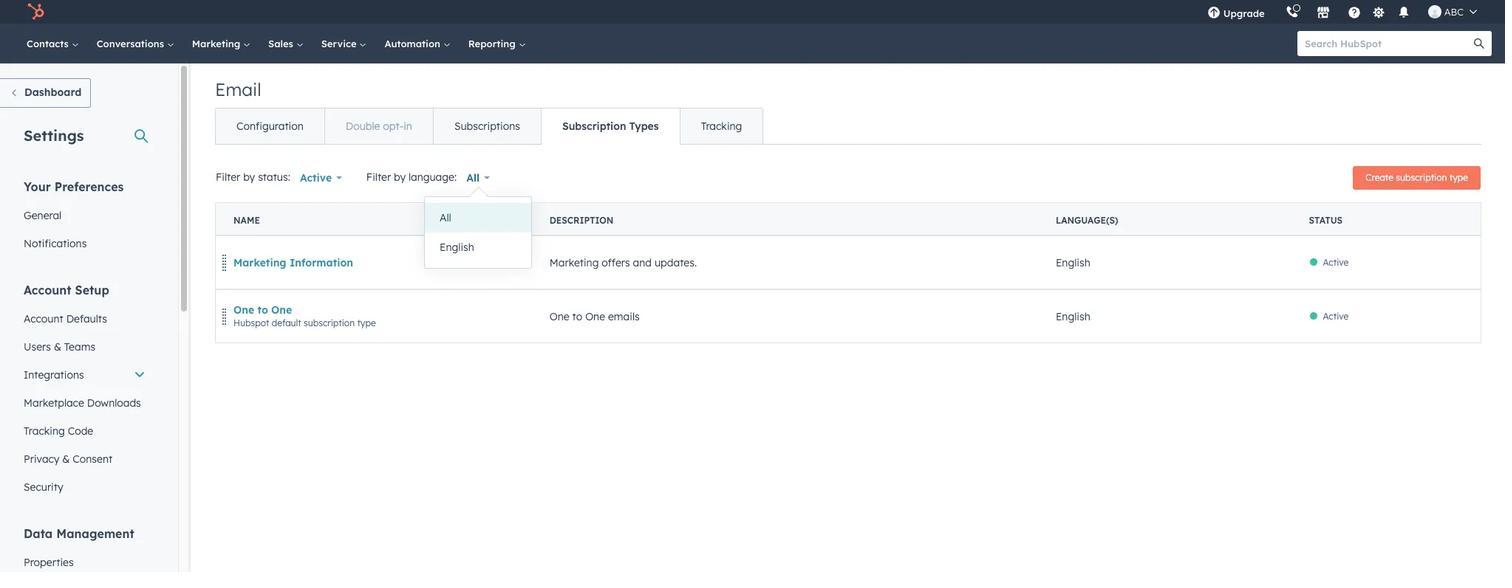 Task type: vqa. For each thing, say whether or not it's contained in the screenshot.
top Edit defaults BUTTON
no



Task type: locate. For each thing, give the bounding box(es) containing it.
tracking for tracking code
[[24, 425, 65, 438]]

0 vertical spatial all
[[466, 171, 480, 185]]

1 vertical spatial english
[[1056, 256, 1091, 269]]

language:
[[409, 170, 457, 184]]

1 horizontal spatial subscription
[[1396, 172, 1447, 183]]

1 vertical spatial tracking
[[24, 425, 65, 438]]

tracking for tracking
[[701, 120, 742, 133]]

1 vertical spatial subscription
[[304, 317, 355, 328]]

one to one button
[[234, 303, 292, 317]]

tracking
[[701, 120, 742, 133], [24, 425, 65, 438]]

emails
[[608, 310, 640, 323]]

filter
[[216, 170, 240, 184], [366, 170, 391, 184]]

hubspot image
[[27, 3, 44, 21]]

updates.
[[655, 256, 697, 269]]

navigation
[[215, 108, 764, 145]]

0 vertical spatial type
[[1450, 172, 1468, 183]]

0 horizontal spatial filter
[[216, 170, 240, 184]]

&
[[54, 341, 61, 354], [62, 453, 70, 466]]

0 vertical spatial active
[[300, 171, 332, 185]]

type
[[1450, 172, 1468, 183], [357, 317, 376, 328]]

by for language:
[[394, 170, 406, 184]]

1 horizontal spatial &
[[62, 453, 70, 466]]

& right users
[[54, 341, 61, 354]]

abc button
[[1419, 0, 1486, 24]]

1 horizontal spatial to
[[572, 310, 583, 323]]

all up all button
[[466, 171, 480, 185]]

2 vertical spatial english
[[1056, 310, 1091, 323]]

1 horizontal spatial tracking
[[701, 120, 742, 133]]

0 horizontal spatial &
[[54, 341, 61, 354]]

account up account defaults
[[24, 283, 71, 298]]

2 by from the left
[[394, 170, 406, 184]]

0 vertical spatial account
[[24, 283, 71, 298]]

0 horizontal spatial to
[[258, 303, 268, 317]]

brad klo image
[[1428, 5, 1442, 18]]

& inside the users & teams link
[[54, 341, 61, 354]]

subscription types link
[[541, 109, 680, 144]]

english
[[440, 241, 474, 254], [1056, 256, 1091, 269], [1056, 310, 1091, 323]]

consent
[[73, 453, 112, 466]]

code
[[68, 425, 93, 438]]

1 horizontal spatial all
[[466, 171, 480, 185]]

notifications link
[[15, 230, 154, 258]]

by left status:
[[243, 170, 255, 184]]

0 horizontal spatial type
[[357, 317, 376, 328]]

0 vertical spatial tracking
[[701, 120, 742, 133]]

1 vertical spatial &
[[62, 453, 70, 466]]

general link
[[15, 202, 154, 230]]

automation link
[[376, 24, 460, 64]]

tracking inside navigation
[[701, 120, 742, 133]]

by for status:
[[243, 170, 255, 184]]

integrations button
[[15, 361, 154, 389]]

tracking inside account setup element
[[24, 425, 65, 438]]

all button
[[425, 203, 531, 233]]

your preferences element
[[15, 179, 154, 258]]

1 horizontal spatial filter
[[366, 170, 391, 184]]

management
[[56, 527, 134, 542]]

double
[[346, 120, 380, 133]]

subscriptions link
[[433, 109, 541, 144]]

marketing
[[192, 38, 243, 50], [234, 256, 286, 269], [550, 256, 599, 269]]

service
[[321, 38, 359, 50]]

privacy & consent link
[[15, 446, 154, 474]]

to for hubspot
[[258, 303, 268, 317]]

subscription
[[1396, 172, 1447, 183], [304, 317, 355, 328]]

2 filter from the left
[[366, 170, 391, 184]]

by left language:
[[394, 170, 406, 184]]

menu item
[[1275, 0, 1278, 24]]

all
[[466, 171, 480, 185], [440, 211, 451, 225]]

subscription right create
[[1396, 172, 1447, 183]]

dashboard
[[24, 86, 82, 99]]

double opt-in
[[346, 120, 412, 133]]

1 vertical spatial active
[[1323, 257, 1349, 268]]

& right privacy
[[62, 453, 70, 466]]

marketplace downloads
[[24, 397, 141, 410]]

to left emails
[[572, 310, 583, 323]]

1 vertical spatial type
[[357, 317, 376, 328]]

1 account from the top
[[24, 283, 71, 298]]

Search HubSpot search field
[[1298, 31, 1479, 56]]

1 vertical spatial all
[[440, 211, 451, 225]]

to up hubspot
[[258, 303, 268, 317]]

automation
[[385, 38, 443, 50]]

0 horizontal spatial subscription
[[304, 317, 355, 328]]

one to one hubspot default subscription type
[[234, 303, 376, 328]]

filter left status:
[[216, 170, 240, 184]]

0 horizontal spatial by
[[243, 170, 255, 184]]

2 vertical spatial active
[[1323, 311, 1349, 322]]

settings link
[[1370, 4, 1388, 20]]

0 vertical spatial subscription
[[1396, 172, 1447, 183]]

to
[[258, 303, 268, 317], [572, 310, 583, 323]]

opt-
[[383, 120, 404, 133]]

1 horizontal spatial by
[[394, 170, 406, 184]]

& for users
[[54, 341, 61, 354]]

name
[[234, 215, 260, 226]]

active button
[[290, 163, 352, 193]]

active for marketing offers and updates.
[[1323, 257, 1349, 268]]

marketing for marketing information
[[234, 256, 286, 269]]

1 horizontal spatial type
[[1450, 172, 1468, 183]]

marketing down name
[[234, 256, 286, 269]]

0 horizontal spatial tracking
[[24, 425, 65, 438]]

2 account from the top
[[24, 313, 63, 326]]

conversations link
[[88, 24, 183, 64]]

search image
[[1474, 38, 1485, 49]]

hubspot
[[234, 317, 269, 328]]

account
[[24, 283, 71, 298], [24, 313, 63, 326]]

all down language:
[[440, 211, 451, 225]]

filter down double opt-in link
[[366, 170, 391, 184]]

0 vertical spatial english
[[440, 241, 474, 254]]

service link
[[312, 24, 376, 64]]

marketing up email
[[192, 38, 243, 50]]

create subscription type button
[[1353, 166, 1481, 190]]

sales link
[[259, 24, 312, 64]]

one
[[234, 303, 254, 317], [271, 303, 292, 317], [550, 310, 570, 323], [585, 310, 605, 323]]

account up users
[[24, 313, 63, 326]]

to inside one to one hubspot default subscription type
[[258, 303, 268, 317]]

0 horizontal spatial all
[[440, 211, 451, 225]]

reporting link
[[460, 24, 535, 64]]

0 vertical spatial &
[[54, 341, 61, 354]]

properties link
[[15, 549, 154, 573]]

menu
[[1197, 0, 1488, 24]]

email
[[215, 78, 261, 101]]

subscription right default at bottom
[[304, 317, 355, 328]]

account setup element
[[15, 282, 154, 502]]

& inside privacy & consent 'link'
[[62, 453, 70, 466]]

list box
[[425, 197, 531, 268]]

1 filter from the left
[[216, 170, 240, 184]]

english inside the english button
[[440, 241, 474, 254]]

1 vertical spatial account
[[24, 313, 63, 326]]

to for emails
[[572, 310, 583, 323]]

1 by from the left
[[243, 170, 255, 184]]

marketing left the offers
[[550, 256, 599, 269]]

marketing link
[[183, 24, 259, 64]]

hubspot link
[[18, 3, 55, 21]]



Task type: describe. For each thing, give the bounding box(es) containing it.
marketplace
[[24, 397, 84, 410]]

offers
[[602, 256, 630, 269]]

security
[[24, 481, 63, 494]]

english for one to one emails
[[1056, 310, 1091, 323]]

default
[[272, 317, 301, 328]]

filter by status:
[[216, 170, 290, 184]]

data management
[[24, 527, 134, 542]]

users
[[24, 341, 51, 354]]

preferences
[[54, 180, 124, 194]]

one to one emails
[[550, 310, 640, 323]]

marketing for marketing
[[192, 38, 243, 50]]

list box containing all
[[425, 197, 531, 268]]

english button
[[425, 233, 531, 262]]

general
[[24, 209, 62, 222]]

all button
[[457, 163, 499, 193]]

all inside button
[[440, 211, 451, 225]]

account for account defaults
[[24, 313, 63, 326]]

create subscription type
[[1366, 172, 1468, 183]]

subscription types
[[562, 120, 659, 133]]

integrations
[[24, 369, 84, 382]]

users & teams
[[24, 341, 95, 354]]

data
[[24, 527, 53, 542]]

subscriptions
[[454, 120, 520, 133]]

filter by language:
[[366, 170, 457, 184]]

privacy
[[24, 453, 59, 466]]

account setup
[[24, 283, 109, 298]]

language(s)
[[1056, 215, 1119, 226]]

menu containing abc
[[1197, 0, 1488, 24]]

notifications button
[[1391, 0, 1417, 24]]

account defaults link
[[15, 305, 154, 333]]

tracking code
[[24, 425, 93, 438]]

and
[[633, 256, 652, 269]]

help button
[[1342, 0, 1367, 24]]

defaults
[[66, 313, 107, 326]]

account defaults
[[24, 313, 107, 326]]

filter for filter by status:
[[216, 170, 240, 184]]

upgrade
[[1224, 7, 1265, 19]]

navigation containing configuration
[[215, 108, 764, 145]]

configuration link
[[216, 109, 324, 144]]

information
[[290, 256, 353, 269]]

tracking link
[[680, 109, 763, 144]]

filter for filter by language:
[[366, 170, 391, 184]]

type inside one to one hubspot default subscription type
[[357, 317, 376, 328]]

your
[[24, 180, 51, 194]]

notifications
[[24, 237, 87, 251]]

security link
[[15, 474, 154, 502]]

contacts
[[27, 38, 71, 50]]

search button
[[1467, 31, 1492, 56]]

marketing information
[[234, 256, 353, 269]]

types
[[629, 120, 659, 133]]

status
[[1309, 215, 1343, 226]]

privacy & consent
[[24, 453, 112, 466]]

marketing for marketing offers and updates.
[[550, 256, 599, 269]]

reporting
[[468, 38, 518, 50]]

downloads
[[87, 397, 141, 410]]

marketplaces button
[[1308, 0, 1339, 24]]

active inside "popup button"
[[300, 171, 332, 185]]

active for one to one emails
[[1323, 311, 1349, 322]]

marketplaces image
[[1317, 7, 1330, 20]]

subscription inside one to one hubspot default subscription type
[[304, 317, 355, 328]]

status:
[[258, 170, 290, 184]]

properties
[[24, 556, 74, 570]]

all inside dropdown button
[[466, 171, 480, 185]]

type inside create subscription type button
[[1450, 172, 1468, 183]]

english for marketing offers and updates.
[[1056, 256, 1091, 269]]

& for privacy
[[62, 453, 70, 466]]

conversations
[[97, 38, 167, 50]]

users & teams link
[[15, 333, 154, 361]]

create
[[1366, 172, 1394, 183]]

contacts link
[[18, 24, 88, 64]]

settings image
[[1373, 6, 1386, 20]]

configuration
[[236, 120, 304, 133]]

description
[[550, 215, 614, 226]]

teams
[[64, 341, 95, 354]]

marketing offers and updates.
[[550, 256, 697, 269]]

in
[[404, 120, 412, 133]]

settings
[[24, 126, 84, 145]]

double opt-in link
[[324, 109, 433, 144]]

help image
[[1348, 7, 1361, 20]]

data management element
[[15, 526, 154, 573]]

abc
[[1445, 6, 1464, 18]]

marketplace downloads link
[[15, 389, 154, 418]]

dashboard link
[[0, 78, 91, 108]]

calling icon button
[[1280, 2, 1305, 21]]

tracking code link
[[15, 418, 154, 446]]

upgrade image
[[1207, 7, 1221, 20]]

subscription inside button
[[1396, 172, 1447, 183]]

sales
[[268, 38, 296, 50]]

notifications image
[[1397, 7, 1411, 20]]

marketing information button
[[234, 256, 353, 269]]

account for account setup
[[24, 283, 71, 298]]

subscription
[[562, 120, 626, 133]]

setup
[[75, 283, 109, 298]]

your preferences
[[24, 180, 124, 194]]

calling icon image
[[1286, 6, 1299, 19]]



